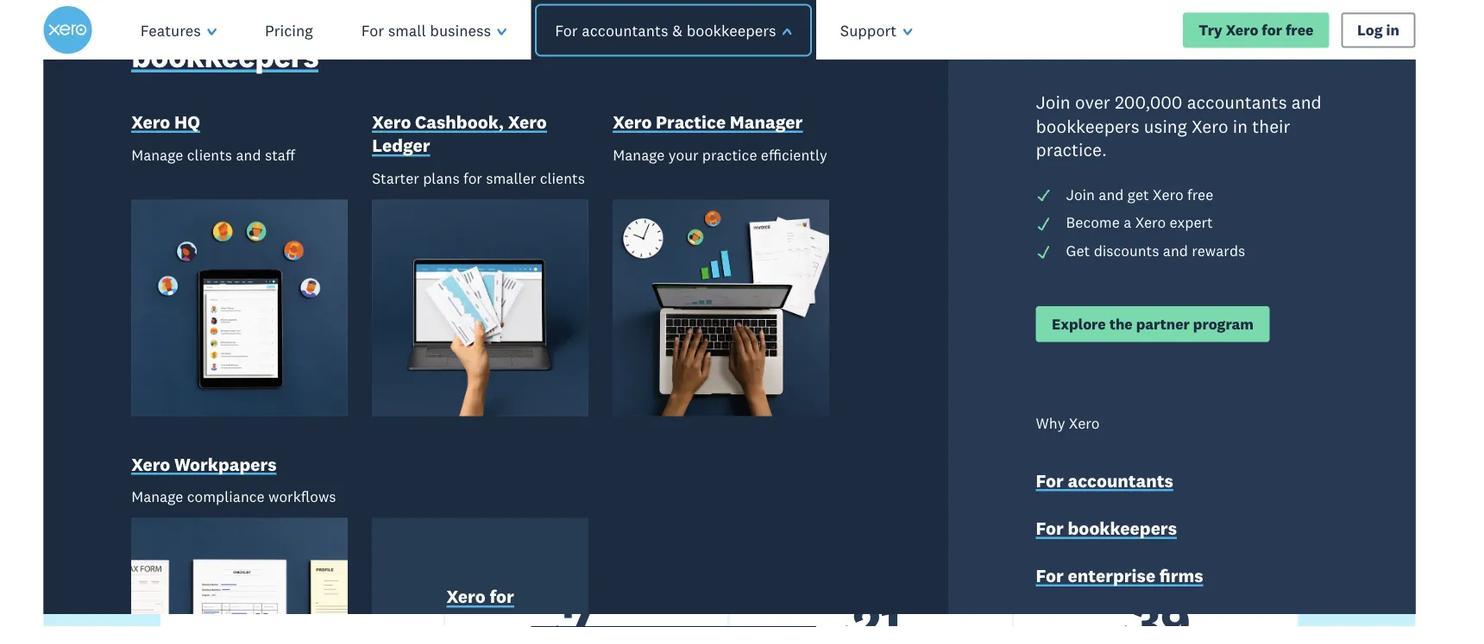Task type: locate. For each thing, give the bounding box(es) containing it.
xero right get
[[1153, 185, 1184, 204]]

manage for practice
[[613, 145, 665, 164]]

0 vertical spatial 3
[[606, 233, 621, 268]]

explore
[[1052, 315, 1106, 333]]

xero practice manager link
[[613, 110, 803, 137]]

1 vertical spatial get
[[763, 439, 793, 461]]

0 vertical spatial included image
[[1036, 188, 1052, 203]]

join up become
[[1066, 185, 1095, 204]]

0 horizontal spatial your
[[669, 145, 698, 164]]

accountants inside dropdown button
[[582, 20, 668, 40]]

50%
[[502, 233, 557, 268], [797, 439, 833, 461]]

your
[[715, 120, 864, 211], [669, 145, 698, 164]]

up.
[[1144, 233, 1183, 268]]

early
[[565, 498, 608, 520]]

log in
[[1357, 21, 1400, 39]]

3 left months at the left top of the page
[[606, 233, 621, 268]]

for small business
[[361, 20, 491, 40]]

xero left hq
[[131, 111, 170, 133]]

xero workpapers
[[131, 453, 277, 475]]

for for for small business
[[361, 20, 384, 40]]

usually $ 78
[[1116, 542, 1195, 560]]

accountants inside join over 200,000 accountants and bookkeepers using xero in their practice.
[[1187, 91, 1287, 114]]

for inside "link"
[[1036, 469, 1064, 492]]

get left 'off'
[[763, 439, 793, 461]]

now
[[571, 576, 602, 595], [1140, 576, 1171, 595]]

2 included image from the top
[[1036, 216, 1052, 232]]

xero up smaller
[[508, 111, 547, 133]]

free left log
[[1286, 21, 1314, 39]]

1 vertical spatial in
[[1233, 115, 1248, 137]]

join left over
[[1036, 91, 1071, 114]]

in inside 'link'
[[1386, 21, 1400, 39]]

included image down practice.
[[1036, 188, 1052, 203]]

for enterprise firms link
[[1036, 564, 1203, 591]]

bookkeepers
[[687, 20, 776, 40], [131, 35, 319, 75], [1036, 115, 1140, 137], [1068, 517, 1177, 539]]

free up expert
[[1187, 185, 1214, 204]]

xero right using
[[1192, 115, 1228, 137]]

1 horizontal spatial get
[[1066, 241, 1090, 260]]

xero right try at top right
[[1226, 21, 1258, 39]]

1 horizontal spatial 3
[[893, 439, 903, 461]]

$
[[1170, 542, 1178, 560]]

2 horizontal spatial free
[[1286, 21, 1314, 39]]

manage down practice
[[613, 145, 665, 164]]

clients down hq
[[187, 145, 232, 164]]

1 vertical spatial included image
[[1036, 216, 1052, 232]]

1 usually from the left
[[548, 542, 602, 560]]

2 usually from the left
[[1116, 542, 1166, 560]]

features button
[[116, 0, 241, 60]]

xero down become
[[1035, 233, 1092, 268]]

xero
[[269, 0, 335, 38], [1226, 21, 1258, 39], [131, 111, 170, 133], [372, 111, 411, 133], [508, 111, 547, 133], [613, 111, 652, 133], [1192, 115, 1228, 137], [1153, 185, 1184, 204], [1135, 213, 1166, 232], [1035, 233, 1092, 268], [1069, 414, 1100, 433], [131, 453, 170, 475]]

established
[[1106, 498, 1205, 520]]

log
[[1357, 21, 1383, 39]]

0 horizontal spatial clients
[[187, 145, 232, 164]]

now down early
[[571, 576, 602, 595]]

features
[[140, 20, 201, 40]]

xero left the can
[[269, 0, 335, 38]]

join inside join over 200,000 accountants and bookkeepers using xero in their practice.
[[1036, 91, 1071, 114]]

50% right on on the left of page
[[502, 233, 557, 268]]

1 vertical spatial join
[[1066, 185, 1095, 204]]

bookkeepers inside see what xero can do for accountants and bookkeepers
[[131, 35, 319, 75]]

1 horizontal spatial in
[[1386, 21, 1400, 39]]

pricing link
[[241, 0, 337, 60]]

for small business button
[[337, 0, 531, 60]]

xero left workpapers
[[131, 453, 170, 475]]

xero up ledger
[[372, 111, 411, 133]]

0 vertical spatial in
[[1386, 21, 1400, 39]]

get down become
[[1066, 241, 1090, 260]]

0 horizontal spatial in
[[1233, 115, 1248, 137]]

2 vertical spatial free
[[782, 233, 830, 268]]

xero cashbook, xero ledger
[[372, 111, 547, 157]]

0 vertical spatial clients
[[187, 145, 232, 164]]

out
[[415, 233, 457, 268]]

included image
[[1036, 188, 1052, 203], [1036, 216, 1052, 232]]

free left support
[[782, 233, 830, 268]]

accountants inside see what xero can do for accountants and bookkeepers
[[492, 0, 673, 38]]

manage clients and staff
[[131, 145, 295, 164]]

what
[[190, 0, 262, 38]]

1 vertical spatial free
[[1187, 185, 1214, 204]]

support
[[840, 20, 897, 40]]

0 vertical spatial free
[[1286, 21, 1314, 39]]

for
[[361, 20, 384, 40], [555, 20, 578, 40], [1036, 469, 1064, 492], [1036, 517, 1064, 539], [1036, 565, 1064, 587]]

now down usually $ 78 in the right of the page
[[1140, 576, 1171, 595]]

1 horizontal spatial 50%
[[797, 439, 833, 461]]

0 vertical spatial get
[[1066, 241, 1090, 260]]

for for for accountants
[[1036, 469, 1064, 492]]

xero inside xero practice manager link
[[613, 111, 652, 133]]

0 horizontal spatial usually
[[548, 542, 602, 560]]

program
[[1193, 315, 1254, 333]]

become
[[1066, 213, 1120, 232]]

plans
[[292, 120, 474, 211]]

using
[[1144, 115, 1187, 137]]

1 horizontal spatial your
[[715, 120, 864, 211]]

workflows
[[268, 488, 336, 506]]

bookkeepers inside join over 200,000 accountants and bookkeepers using xero in their practice.
[[1036, 115, 1140, 137]]

for for for enterprise firms
[[1036, 565, 1064, 587]]

1 horizontal spatial free
[[1187, 185, 1214, 204]]

3
[[606, 233, 621, 268], [893, 439, 903, 461]]

discounts
[[1094, 241, 1159, 260]]

2 now from the left
[[1140, 576, 1171, 595]]

1 included image from the top
[[1036, 188, 1052, 203]]

compliance
[[187, 488, 265, 506]]

getting
[[941, 233, 1028, 268]]

1 now from the left
[[571, 576, 602, 595]]

manager
[[730, 111, 803, 133]]

1 horizontal spatial now
[[1140, 576, 1171, 595]]

log in link
[[1342, 12, 1415, 48]]

1 horizontal spatial usually
[[1116, 542, 1166, 560]]

clients right smaller
[[540, 169, 585, 188]]

smaller
[[486, 169, 536, 188]]

1 vertical spatial 50%
[[797, 439, 833, 461]]

xero left practice
[[613, 111, 652, 133]]

in left the their
[[1233, 115, 1248, 137]]

0 horizontal spatial now
[[571, 576, 602, 595]]

50% left 'off'
[[797, 439, 833, 461]]

now for established
[[1140, 576, 1171, 595]]

clients
[[187, 145, 232, 164], [540, 169, 585, 188]]

business
[[430, 20, 491, 40]]

0 horizontal spatial 50%
[[502, 233, 557, 268]]

join for join over 200,000 accountants and bookkeepers using xero in their practice.
[[1036, 91, 1071, 114]]

practice
[[656, 111, 726, 133]]

and inside see what xero can do for accountants and bookkeepers
[[680, 0, 735, 38]]

usually up for enterprise firms
[[1116, 542, 1166, 560]]

expert
[[1170, 213, 1213, 232]]

cashbook,
[[415, 111, 504, 133]]

off
[[838, 439, 860, 461]]

explore the partner program
[[1052, 315, 1254, 333]]

become a xero expert
[[1066, 213, 1213, 232]]

in
[[1386, 21, 1400, 39], [1233, 115, 1248, 137]]

in right log
[[1386, 21, 1400, 39]]

now for early
[[571, 576, 602, 595]]

included image up included image on the top of the page
[[1036, 216, 1052, 232]]

1 vertical spatial clients
[[540, 169, 585, 188]]

xero inside xero hq link
[[131, 111, 170, 133]]

usually
[[548, 542, 602, 560], [1116, 542, 1166, 560]]

0 horizontal spatial free
[[782, 233, 830, 268]]

usually down early
[[548, 542, 602, 560]]

0 horizontal spatial get
[[763, 439, 793, 461]]

rewards
[[1192, 241, 1245, 260]]

xero workpapers link
[[131, 452, 277, 479]]

0 vertical spatial join
[[1036, 91, 1071, 114]]

in inside join over 200,000 accountants and bookkeepers using xero in their practice.
[[1233, 115, 1248, 137]]

accountants
[[492, 0, 673, 38], [582, 20, 668, 40], [1187, 91, 1287, 114], [1068, 469, 1173, 492]]

get
[[1066, 241, 1090, 260], [763, 439, 793, 461]]

on
[[464, 233, 495, 268]]

for
[[444, 0, 486, 38], [1262, 21, 1282, 39], [463, 169, 482, 188], [564, 233, 599, 268], [864, 439, 889, 461]]

manage down xero hq link
[[131, 145, 183, 164]]

manage down xero workpapers link
[[131, 488, 183, 506]]

3 left months* at bottom right
[[893, 439, 903, 461]]



Task type: vqa. For each thing, say whether or not it's contained in the screenshot.
the leftmost notice
no



Task type: describe. For each thing, give the bounding box(es) containing it.
xero inside see what xero can do for accountants and bookkeepers
[[269, 0, 335, 38]]

for for for bookkeepers
[[1036, 517, 1064, 539]]

over
[[1075, 91, 1110, 114]]

accountants inside "link"
[[1068, 469, 1173, 492]]

plans to suit your
[[292, 120, 879, 211]]

xero hq
[[131, 111, 200, 133]]

get for get discounts and rewards
[[1066, 241, 1090, 260]]

see what xero can do for accountants and bookkeepers link
[[131, 0, 861, 79]]

set
[[1099, 233, 1137, 268]]

firms
[[1160, 565, 1203, 587]]

usually for usually
[[548, 542, 602, 560]]

can
[[342, 0, 394, 38]]

workpapers
[[174, 453, 277, 475]]

xero inside try xero for free link
[[1226, 21, 1258, 39]]

their
[[1252, 115, 1290, 137]]

for bookkeepers link
[[1036, 517, 1177, 543]]

get
[[1128, 185, 1149, 204]]

ledger
[[372, 134, 430, 157]]

for inside see what xero can do for accountants and bookkeepers
[[444, 0, 486, 38]]

practice
[[702, 145, 757, 164]]

for accountants link
[[1036, 469, 1173, 496]]

&
[[672, 20, 683, 40]]

see
[[131, 0, 183, 38]]

and inside join over 200,000 accountants and bookkeepers using xero in their practice.
[[1292, 91, 1322, 114]]

for accountants & bookkeepers button
[[525, 0, 822, 60]]

explore the partner program link
[[1036, 306, 1270, 342]]

join over 200,000 accountants and bookkeepers using xero in their practice.
[[1036, 91, 1322, 161]]

get for get 50% off for 3 months*
[[763, 439, 793, 461]]

for enterprise firms
[[1036, 565, 1203, 587]]

join and get xero free
[[1066, 185, 1214, 204]]

miss
[[351, 233, 408, 268]]

starter
[[372, 169, 419, 188]]

don't
[[277, 233, 344, 268]]

get discounts and rewards
[[1066, 241, 1245, 260]]

pricing
[[265, 20, 313, 40]]

for inside try xero for free link
[[1262, 21, 1282, 39]]

partner
[[1136, 315, 1190, 333]]

xero cashbook, xero ledger link
[[372, 110, 589, 161]]

xero right the a
[[1135, 213, 1166, 232]]

try
[[1199, 21, 1223, 39]]

1 horizontal spatial clients
[[540, 169, 585, 188]]

to
[[489, 120, 559, 211]]

for bookkeepers
[[1036, 517, 1177, 539]]

200,000
[[1115, 91, 1183, 114]]

for for for accountants & bookkeepers
[[555, 20, 578, 40]]

usually for usually $ 78
[[1116, 542, 1166, 560]]

xero inside join over 200,000 accountants and bookkeepers using xero in their practice.
[[1192, 115, 1228, 137]]

try xero for free link
[[1183, 12, 1330, 48]]

xero hq link
[[131, 110, 200, 137]]

78
[[1178, 542, 1195, 560]]

manage for workpapers
[[131, 488, 183, 506]]

try xero for free
[[1199, 21, 1314, 39]]

months
[[627, 233, 721, 268]]

staff
[[265, 145, 295, 164]]

xero homepage image
[[44, 6, 92, 54]]

hq
[[174, 111, 200, 133]]

the
[[1109, 315, 1133, 333]]

get 50% off for 3 months*
[[763, 439, 979, 461]]

practice.
[[1036, 138, 1107, 161]]

1 vertical spatial 3
[[893, 439, 903, 461]]

why xero
[[1036, 414, 1100, 433]]

see what xero can do for accountants and bookkeepers
[[131, 0, 735, 75]]

xero right why
[[1069, 414, 1100, 433]]

months*
[[907, 439, 979, 461]]

don't miss out on 50% for 3 months and free support getting xero set up.
[[277, 233, 1183, 268]]

do
[[401, 0, 437, 38]]

suit
[[574, 120, 699, 211]]

efficiently
[[761, 145, 827, 164]]

why
[[1036, 414, 1065, 433]]

included image
[[1036, 244, 1052, 260]]

manage compliance workflows
[[131, 488, 336, 506]]

enterprise
[[1068, 565, 1156, 587]]

for accountants
[[1036, 469, 1173, 492]]

bookkeepers inside dropdown button
[[687, 20, 776, 40]]

manage your practice efficiently
[[613, 145, 827, 164]]

included image for join and get xero free
[[1036, 188, 1052, 203]]

starter plans for smaller clients
[[372, 169, 585, 188]]

0 horizontal spatial 3
[[606, 233, 621, 268]]

support
[[837, 233, 934, 268]]

manage for hq
[[131, 145, 183, 164]]

support button
[[816, 0, 937, 60]]

xero inside xero workpapers link
[[131, 453, 170, 475]]

a
[[1124, 213, 1131, 232]]

included image for become a xero expert
[[1036, 216, 1052, 232]]

for accountants & bookkeepers
[[555, 20, 776, 40]]

join for join and get xero free
[[1066, 185, 1095, 204]]

0 vertical spatial 50%
[[502, 233, 557, 268]]

xero practice manager
[[613, 111, 803, 133]]

small
[[388, 20, 426, 40]]



